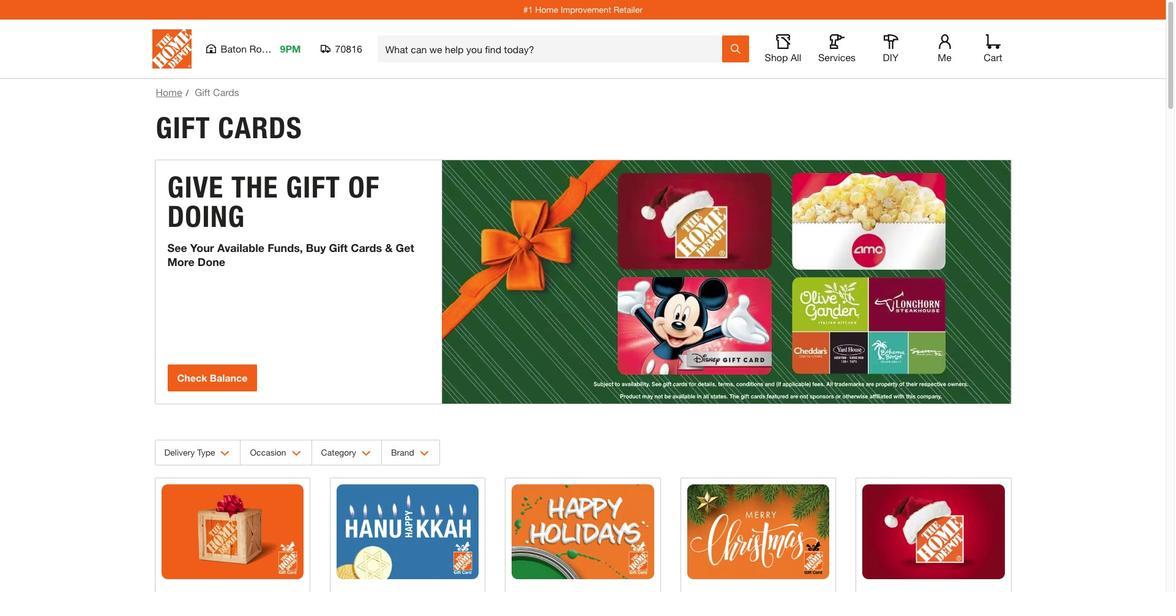 Task type: locate. For each thing, give the bounding box(es) containing it.
type
[[197, 448, 215, 458]]

open arrow image right type
[[221, 451, 230, 457]]

diy
[[884, 51, 899, 63]]

open arrow image inside delivery type link
[[221, 451, 230, 457]]

0 vertical spatial home
[[536, 4, 559, 15]]

open arrow image
[[221, 451, 230, 457], [292, 451, 301, 457], [420, 451, 429, 457]]

0 horizontal spatial open arrow image
[[221, 451, 230, 457]]

baton
[[221, 43, 247, 55]]

cart
[[984, 51, 1003, 63]]

open arrow image for brand
[[420, 451, 429, 457]]

available
[[217, 241, 265, 255]]

home down the home depot logo
[[156, 86, 182, 98]]

open arrow image for occasion
[[292, 451, 301, 457]]

gift right 'buy' on the top left of the page
[[329, 241, 348, 255]]

1 vertical spatial cards
[[218, 110, 303, 146]]

cards up the
[[218, 110, 303, 146]]

open arrow image inside occasion link
[[292, 451, 301, 457]]

gift down 'home' link
[[156, 110, 210, 146]]

occasion link
[[241, 441, 312, 465]]

home right '#1'
[[536, 4, 559, 15]]

2 open arrow image from the left
[[292, 451, 301, 457]]

2 vertical spatial cards
[[351, 241, 382, 255]]

gift left of
[[286, 170, 341, 205]]

brand link
[[382, 441, 440, 465]]

buy
[[306, 241, 326, 255]]

delivery
[[164, 448, 195, 458]]

1 open arrow image from the left
[[221, 451, 230, 457]]

0 vertical spatial gift cards
[[195, 86, 239, 98]]

gift
[[195, 86, 210, 98], [156, 110, 210, 146], [286, 170, 341, 205], [329, 241, 348, 255]]

services
[[819, 51, 856, 63]]

see
[[168, 241, 187, 255]]

gift cards
[[195, 86, 239, 98], [156, 110, 303, 146]]

cards down baton
[[213, 86, 239, 98]]

3 open arrow image from the left
[[420, 451, 429, 457]]

occasion
[[250, 448, 286, 458]]

open arrow image for delivery type
[[221, 451, 230, 457]]

cards
[[213, 86, 239, 98], [218, 110, 303, 146], [351, 241, 382, 255]]

What can we help you find today? search field
[[386, 36, 722, 62]]

home
[[536, 4, 559, 15], [156, 86, 182, 98]]

1 horizontal spatial open arrow image
[[292, 451, 301, 457]]

diy button
[[872, 34, 911, 64]]

gift inside the see your available funds, buy gift cards & get more done
[[329, 241, 348, 255]]

#1
[[524, 4, 533, 15]]

open arrow image
[[362, 451, 371, 457]]

open arrow image right occasion
[[292, 451, 301, 457]]

all
[[791, 51, 802, 63]]

open arrow image right brand
[[420, 451, 429, 457]]

shop all
[[765, 51, 802, 63]]

cards left '&'
[[351, 241, 382, 255]]

image for give the gift of doing image
[[442, 160, 1012, 404]]

home depot hanukkah menorah gift card image
[[337, 485, 479, 580]]

2 horizontal spatial open arrow image
[[420, 451, 429, 457]]

9pm
[[280, 43, 301, 55]]

0 horizontal spatial home
[[156, 86, 182, 98]]

check balance
[[177, 372, 248, 384]]

70816
[[335, 43, 363, 55]]

open arrow image inside the brand link
[[420, 451, 429, 457]]

1 vertical spatial home
[[156, 86, 182, 98]]



Task type: vqa. For each thing, say whether or not it's contained in the screenshot.
to
no



Task type: describe. For each thing, give the bounding box(es) containing it.
give
[[168, 170, 224, 205]]

check
[[177, 372, 207, 384]]

me button
[[926, 34, 965, 64]]

shop
[[765, 51, 789, 63]]

shop all button
[[764, 34, 803, 64]]

your
[[190, 241, 214, 255]]

the
[[232, 170, 278, 205]]

delivery type
[[164, 448, 215, 458]]

category link
[[312, 441, 382, 465]]

home link
[[156, 86, 182, 98]]

home depot merry christmas tree gift card image
[[688, 485, 830, 580]]

&
[[385, 241, 393, 255]]

cart link
[[980, 34, 1007, 64]]

home depot crate gift card image
[[161, 485, 304, 580]]

delivery type link
[[155, 441, 240, 465]]

balance
[[210, 372, 248, 384]]

home depot happy holidays paint cans gift card image
[[512, 485, 655, 580]]

give the gift of doing
[[168, 170, 380, 235]]

cards inside the see your available funds, buy gift cards & get more done
[[351, 241, 382, 255]]

home depot santa hat gift card image
[[863, 485, 1005, 580]]

rouge
[[250, 43, 278, 55]]

1 horizontal spatial home
[[536, 4, 559, 15]]

of
[[349, 170, 380, 205]]

funds,
[[268, 241, 303, 255]]

#1 home improvement retailer
[[524, 4, 643, 15]]

70816 button
[[321, 43, 363, 55]]

more
[[168, 255, 195, 269]]

get
[[396, 241, 415, 255]]

gift inside give the gift of doing
[[286, 170, 341, 205]]

me
[[938, 51, 952, 63]]

doing
[[168, 199, 245, 235]]

check balance link
[[168, 365, 258, 392]]

0 vertical spatial cards
[[213, 86, 239, 98]]

brand
[[391, 448, 415, 458]]

done
[[198, 255, 226, 269]]

services button
[[818, 34, 857, 64]]

the home depot logo image
[[152, 29, 191, 69]]

1 vertical spatial gift cards
[[156, 110, 303, 146]]

category
[[321, 448, 356, 458]]

baton rouge 9pm
[[221, 43, 301, 55]]

gift right 'home' link
[[195, 86, 210, 98]]

see your available funds, buy gift cards & get more done
[[168, 241, 415, 269]]

improvement
[[561, 4, 612, 15]]

retailer
[[614, 4, 643, 15]]



